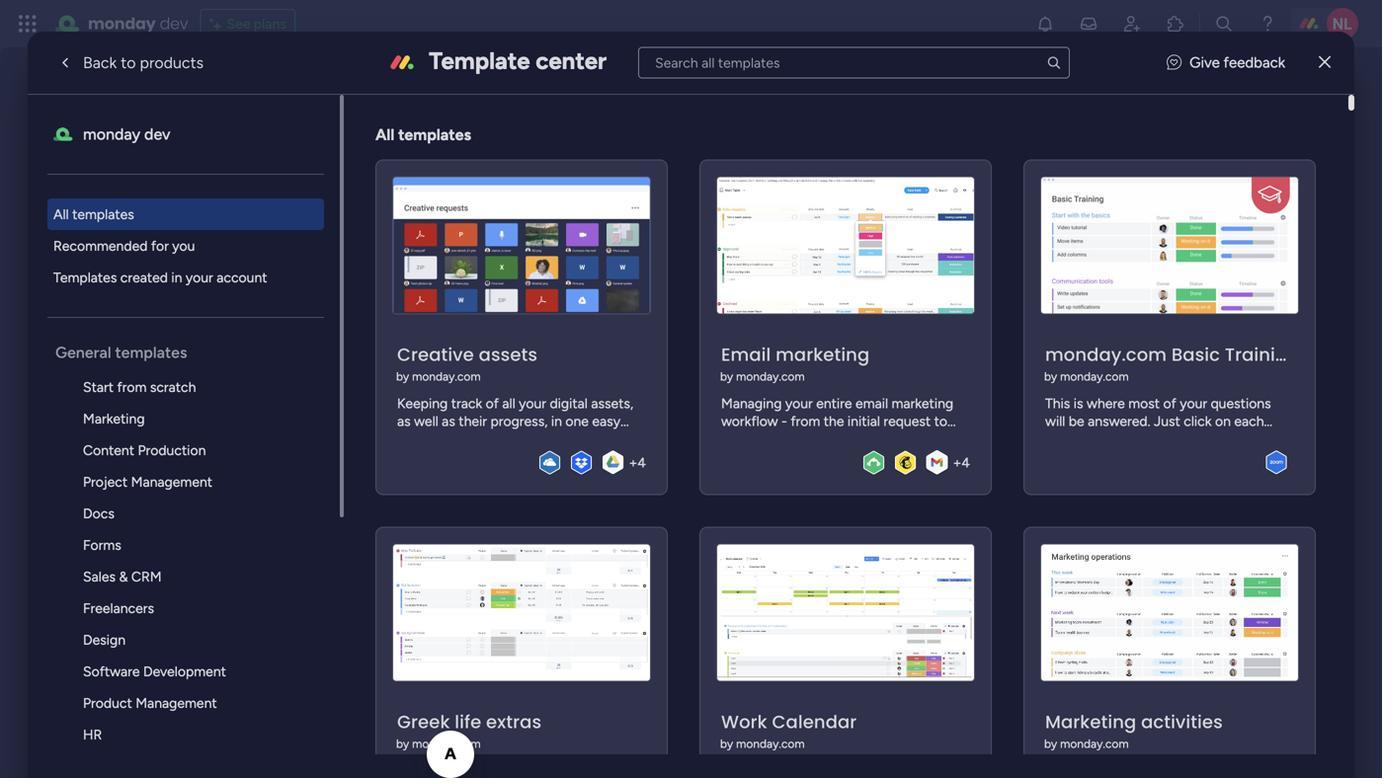Task type: vqa. For each thing, say whether or not it's contained in the screenshot.
"general templates"
yes



Task type: describe. For each thing, give the bounding box(es) containing it.
for
[[151, 238, 169, 254]]

from
[[117, 379, 147, 396]]

+ 4 for email marketing
[[953, 455, 970, 471]]

monday.com inside greek life extras by monday.com
[[412, 737, 481, 752]]

plans
[[254, 15, 286, 32]]

+ for creative assets
[[629, 455, 638, 471]]

see
[[227, 15, 250, 32]]

crm
[[131, 569, 162, 585]]

templates created in your account
[[53, 269, 267, 286]]

sales
[[83, 569, 116, 585]]

marketing activities by monday.com
[[1044, 710, 1223, 752]]

project
[[83, 474, 128, 491]]

start from scratch
[[83, 379, 196, 396]]

1 vertical spatial monday
[[83, 125, 140, 144]]

+ for email marketing
[[953, 455, 962, 471]]

work
[[721, 710, 768, 735]]

&
[[119, 569, 128, 585]]

content production
[[83, 442, 206, 459]]

freelancers
[[83, 600, 154, 617]]

+ 4 for creative assets
[[629, 455, 646, 471]]

templates inside explore element
[[72, 206, 134, 223]]

list box containing monday dev
[[47, 95, 344, 779]]

recommended for you
[[53, 238, 195, 254]]

software development
[[83, 664, 226, 680]]

close image
[[1319, 55, 1331, 70]]

search everything image
[[1214, 14, 1234, 34]]

see plans
[[227, 15, 286, 32]]

inbox image
[[1079, 14, 1099, 34]]

by inside greek life extras by monday.com
[[396, 737, 409, 752]]

1 vertical spatial dev
[[144, 125, 170, 144]]

work management templates element
[[47, 372, 340, 779]]

greek
[[397, 710, 450, 735]]

management for project management
[[131, 474, 212, 491]]

4 for marketing
[[962, 455, 970, 471]]

by for email
[[720, 370, 733, 384]]

0 vertical spatial monday dev
[[88, 12, 188, 35]]

created
[[120, 269, 168, 286]]

creative assets by monday.com
[[396, 342, 538, 384]]

apps image
[[1166, 14, 1186, 34]]

help image
[[1258, 14, 1278, 34]]

by for work
[[720, 737, 733, 752]]

your
[[186, 269, 213, 286]]

sales & crm
[[83, 569, 162, 585]]

by inside monday.com basic training by monday.com
[[1044, 370, 1057, 384]]

back
[[83, 53, 117, 72]]

work calendar by monday.com
[[720, 710, 857, 752]]

software
[[83, 664, 140, 680]]

all inside explore element
[[53, 206, 69, 223]]

content
[[83, 442, 134, 459]]

training
[[1225, 342, 1299, 368]]

forms
[[83, 537, 121, 554]]

all templates inside explore element
[[53, 206, 134, 223]]

docs
[[83, 505, 114, 522]]

v2 user feedback image
[[1167, 52, 1182, 74]]

give
[[1190, 54, 1220, 71]]

life
[[455, 710, 481, 735]]

marketing for marketing
[[83, 411, 145, 427]]

invite members image
[[1123, 14, 1142, 34]]

greek life extras by monday.com
[[396, 710, 542, 752]]

by for marketing
[[1044, 737, 1057, 752]]

scratch
[[150, 379, 196, 396]]

calendar
[[772, 710, 857, 735]]

general templates
[[55, 343, 187, 362]]



Task type: locate. For each thing, give the bounding box(es) containing it.
by inside the marketing activities by monday.com
[[1044, 737, 1057, 752]]

template center
[[429, 46, 607, 75]]

0 horizontal spatial +
[[629, 455, 638, 471]]

select product image
[[18, 14, 38, 34]]

1 horizontal spatial all
[[375, 125, 395, 144]]

0 vertical spatial templates
[[398, 125, 471, 144]]

monday.com inside creative assets by monday.com
[[412, 370, 481, 384]]

monday dev down to
[[83, 125, 170, 144]]

recommended
[[53, 238, 148, 254]]

general
[[55, 343, 111, 362]]

4
[[638, 455, 646, 471], [962, 455, 970, 471]]

explore element
[[47, 199, 340, 293]]

all
[[375, 125, 395, 144], [53, 206, 69, 223]]

product management
[[83, 695, 217, 712]]

design
[[83, 632, 126, 649]]

0 vertical spatial all templates
[[375, 125, 471, 144]]

+
[[629, 455, 638, 471], [953, 455, 962, 471]]

0 vertical spatial monday
[[88, 12, 156, 35]]

monday.com
[[1045, 342, 1167, 368], [412, 370, 481, 384], [736, 370, 805, 384], [1060, 370, 1129, 384], [412, 737, 481, 752], [736, 737, 805, 752], [1060, 737, 1129, 752]]

activities
[[1141, 710, 1223, 735]]

dev
[[160, 12, 188, 35], [144, 125, 170, 144]]

1 vertical spatial all templates
[[53, 206, 134, 223]]

0 horizontal spatial marketing
[[83, 411, 145, 427]]

monday.com basic training by monday.com
[[1044, 342, 1299, 384]]

noah lott image
[[1327, 8, 1359, 40]]

center
[[536, 46, 607, 75]]

email marketing by monday.com
[[720, 342, 870, 384]]

monday dev inside list box
[[83, 125, 170, 144]]

monday
[[88, 12, 156, 35], [83, 125, 140, 144]]

templates up start from scratch
[[115, 343, 187, 362]]

1 + from the left
[[629, 455, 638, 471]]

2 4 from the left
[[962, 455, 970, 471]]

1 horizontal spatial all templates
[[375, 125, 471, 144]]

monday dev up back to products
[[88, 12, 188, 35]]

+ 4
[[629, 455, 646, 471], [953, 455, 970, 471]]

back to products
[[83, 53, 204, 72]]

hr
[[83, 727, 102, 744]]

all templates down template
[[375, 125, 471, 144]]

monday down back
[[83, 125, 140, 144]]

notifications image
[[1036, 14, 1055, 34]]

dev down back to products
[[144, 125, 170, 144]]

production
[[138, 442, 206, 459]]

1 horizontal spatial + 4
[[953, 455, 970, 471]]

2 + 4 from the left
[[953, 455, 970, 471]]

1 vertical spatial templates
[[72, 206, 134, 223]]

monday dev
[[88, 12, 188, 35], [83, 125, 170, 144]]

2 vertical spatial templates
[[115, 343, 187, 362]]

0 horizontal spatial 4
[[638, 455, 646, 471]]

templates down template
[[398, 125, 471, 144]]

2 + from the left
[[953, 455, 962, 471]]

marketing left activities
[[1045, 710, 1137, 735]]

monday.com inside "work calendar by monday.com"
[[736, 737, 805, 752]]

back to products button
[[40, 43, 219, 83]]

products
[[140, 53, 204, 72]]

None search field
[[638, 47, 1070, 79]]

development
[[143, 664, 226, 680]]

feedback
[[1224, 54, 1286, 71]]

marketing for marketing activities by monday.com
[[1045, 710, 1137, 735]]

monday up to
[[88, 12, 156, 35]]

start
[[83, 379, 114, 396]]

project management
[[83, 474, 212, 491]]

marketing inside the marketing activities by monday.com
[[1045, 710, 1137, 735]]

template
[[429, 46, 530, 75]]

give feedback link
[[1167, 52, 1286, 74]]

1 vertical spatial management
[[136, 695, 217, 712]]

4 for assets
[[638, 455, 646, 471]]

0 vertical spatial management
[[131, 474, 212, 491]]

give feedback
[[1190, 54, 1286, 71]]

templates
[[53, 269, 117, 286]]

0 vertical spatial all
[[375, 125, 395, 144]]

all templates
[[375, 125, 471, 144], [53, 206, 134, 223]]

email
[[721, 342, 771, 368]]

dev up products
[[160, 12, 188, 35]]

1 vertical spatial all
[[53, 206, 69, 223]]

account
[[217, 269, 267, 286]]

list box
[[47, 95, 344, 779]]

templates inside heading
[[115, 343, 187, 362]]

0 horizontal spatial all templates
[[53, 206, 134, 223]]

monday.com inside the marketing activities by monday.com
[[1060, 737, 1129, 752]]

1 4 from the left
[[638, 455, 646, 471]]

1 + 4 from the left
[[629, 455, 646, 471]]

by inside creative assets by monday.com
[[396, 370, 409, 384]]

management for product management
[[136, 695, 217, 712]]

see plans button
[[200, 9, 295, 39]]

monday.com inside the email marketing by monday.com
[[736, 370, 805, 384]]

0 horizontal spatial + 4
[[629, 455, 646, 471]]

to
[[121, 53, 136, 72]]

1 horizontal spatial 4
[[962, 455, 970, 471]]

you
[[172, 238, 195, 254]]

general templates heading
[[55, 342, 340, 364]]

in
[[171, 269, 182, 286]]

Search all templates search field
[[638, 47, 1070, 79]]

marketing
[[776, 342, 870, 368]]

by inside the email marketing by monday.com
[[720, 370, 733, 384]]

marketing up 'content'
[[83, 411, 145, 427]]

product
[[83, 695, 132, 712]]

marketing inside work management templates element
[[83, 411, 145, 427]]

creative
[[397, 342, 474, 368]]

by inside "work calendar by monday.com"
[[720, 737, 733, 752]]

extras
[[486, 710, 542, 735]]

0 vertical spatial marketing
[[83, 411, 145, 427]]

by for creative
[[396, 370, 409, 384]]

1 horizontal spatial marketing
[[1045, 710, 1137, 735]]

basic
[[1172, 342, 1220, 368]]

0 vertical spatial dev
[[160, 12, 188, 35]]

1 vertical spatial monday dev
[[83, 125, 170, 144]]

search image
[[1046, 55, 1062, 71]]

marketing
[[83, 411, 145, 427], [1045, 710, 1137, 735]]

by
[[396, 370, 409, 384], [720, 370, 733, 384], [1044, 370, 1057, 384], [396, 737, 409, 752], [720, 737, 733, 752], [1044, 737, 1057, 752]]

1 horizontal spatial +
[[953, 455, 962, 471]]

assets
[[479, 342, 538, 368]]

management down production
[[131, 474, 212, 491]]

management
[[131, 474, 212, 491], [136, 695, 217, 712]]

templates up recommended
[[72, 206, 134, 223]]

0 horizontal spatial all
[[53, 206, 69, 223]]

templates
[[398, 125, 471, 144], [72, 206, 134, 223], [115, 343, 187, 362]]

all templates up recommended
[[53, 206, 134, 223]]

management down the development
[[136, 695, 217, 712]]

1 vertical spatial marketing
[[1045, 710, 1137, 735]]



